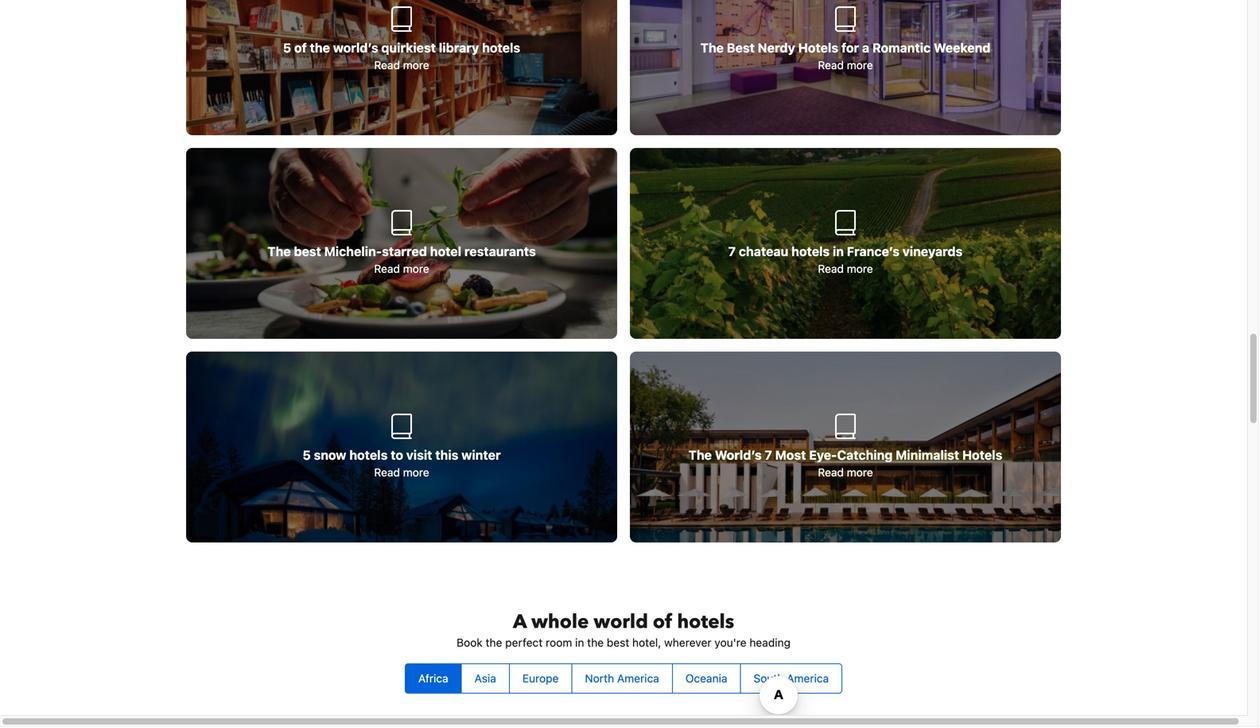 Task type: describe. For each thing, give the bounding box(es) containing it.
7 chateau hotels in france's vineyards image
[[630, 148, 1061, 339]]

read inside 5 snow hotels to visit this winter read more
[[374, 466, 400, 479]]

michelin-
[[324, 244, 382, 259]]

5 for 5 of the world's quirkiest library hotels
[[283, 40, 291, 55]]

most
[[775, 448, 806, 463]]

more inside 5 snow hotels to visit this winter read more
[[403, 466, 429, 479]]

best inside the best michelin-starred hotel restaurants read more
[[294, 244, 321, 259]]

read inside the best nerdy hotels for a romantic weekend read more
[[818, 59, 844, 72]]

a
[[513, 609, 527, 635]]

restaurants
[[465, 244, 536, 259]]

a
[[862, 40, 870, 55]]

oceania
[[686, 672, 728, 685]]

eye-
[[809, 448, 837, 463]]

read inside the world's 7 most eye-catching minimalist hotels read more
[[818, 466, 844, 479]]

book
[[457, 636, 483, 649]]

america for north america
[[617, 672, 659, 685]]

asia
[[475, 672, 496, 685]]

this
[[435, 448, 459, 463]]

more inside the world's 7 most eye-catching minimalist hotels read more
[[847, 466, 873, 479]]

wherever
[[664, 636, 712, 649]]

hotels inside a whole world of hotels book the perfect room in the best hotel, wherever you're heading
[[677, 609, 734, 635]]

chateau
[[739, 244, 789, 259]]

hotels inside the world's 7 most eye-catching minimalist hotels read more
[[963, 448, 1003, 463]]

1 horizontal spatial the
[[486, 636, 502, 649]]

romantic
[[873, 40, 931, 55]]

the for the best nerdy hotels for a romantic weekend
[[701, 40, 724, 55]]

7 inside the world's 7 most eye-catching minimalist hotels read more
[[765, 448, 772, 463]]

5 of the world's quirkiest library hotels image
[[186, 0, 617, 135]]

5 snow hotels to visit this winter read more
[[303, 448, 501, 479]]

hotels inside the best nerdy hotels for a romantic weekend read more
[[799, 40, 839, 55]]

room
[[546, 636, 572, 649]]

winter
[[462, 448, 501, 463]]

of inside a whole world of hotels book the perfect room in the best hotel, wherever you're heading
[[653, 609, 673, 635]]

library
[[439, 40, 479, 55]]

read inside 5 of the world's quirkiest library hotels read more
[[374, 59, 400, 72]]

the world's 7 most eye-catching minimalist hotels read more
[[689, 448, 1003, 479]]

whole
[[532, 609, 589, 635]]

more inside 5 of the world's quirkiest library hotels read more
[[403, 59, 429, 72]]

world's
[[715, 448, 762, 463]]

5 snow hotels to visit this winter image
[[186, 352, 617, 543]]

south
[[754, 672, 784, 685]]

the inside 5 of the world's quirkiest library hotels read more
[[310, 40, 330, 55]]

hotels inside 5 snow hotels to visit this winter read more
[[350, 448, 388, 463]]

nerdy
[[758, 40, 795, 55]]

more inside the best michelin-starred hotel restaurants read more
[[403, 262, 429, 275]]

america for south america
[[787, 672, 829, 685]]

5 of the world's quirkiest library hotels read more
[[283, 40, 521, 72]]

starred
[[382, 244, 427, 259]]

quirkiest
[[381, 40, 436, 55]]

of inside 5 of the world's quirkiest library hotels read more
[[294, 40, 307, 55]]



Task type: vqa. For each thing, say whether or not it's contained in the screenshot.
center to the middle
no



Task type: locate. For each thing, give the bounding box(es) containing it.
1 america from the left
[[617, 672, 659, 685]]

1 horizontal spatial america
[[787, 672, 829, 685]]

1 vertical spatial in
[[575, 636, 584, 649]]

0 vertical spatial 5
[[283, 40, 291, 55]]

for
[[842, 40, 859, 55]]

0 horizontal spatial of
[[294, 40, 307, 55]]

the left world's
[[310, 40, 330, 55]]

0 vertical spatial 7
[[729, 244, 736, 259]]

1 horizontal spatial of
[[653, 609, 673, 635]]

hotels
[[799, 40, 839, 55], [963, 448, 1003, 463]]

1 horizontal spatial best
[[607, 636, 630, 649]]

more down the quirkiest
[[403, 59, 429, 72]]

5 left snow
[[303, 448, 311, 463]]

5 inside 5 snow hotels to visit this winter read more
[[303, 448, 311, 463]]

best
[[727, 40, 755, 55]]

hotels inside 7 chateau hotels in france's vineyards read more
[[792, 244, 830, 259]]

europe
[[523, 672, 559, 685]]

to
[[391, 448, 403, 463]]

1 vertical spatial 5
[[303, 448, 311, 463]]

more down starred
[[403, 262, 429, 275]]

minimalist
[[896, 448, 960, 463]]

1 vertical spatial the
[[268, 244, 291, 259]]

the for the best michelin-starred hotel restaurants
[[268, 244, 291, 259]]

world's
[[333, 40, 378, 55]]

0 vertical spatial in
[[833, 244, 844, 259]]

the best michelin-starred hotel restaurants read more
[[268, 244, 536, 275]]

hotels right library at the left top of the page
[[482, 40, 521, 55]]

in inside a whole world of hotels book the perfect room in the best hotel, wherever you're heading
[[575, 636, 584, 649]]

of
[[294, 40, 307, 55], [653, 609, 673, 635]]

the left best
[[701, 40, 724, 55]]

the
[[310, 40, 330, 55], [486, 636, 502, 649], [587, 636, 604, 649]]

south america
[[754, 672, 829, 685]]

hotel
[[430, 244, 462, 259]]

more down a
[[847, 59, 873, 72]]

7
[[729, 244, 736, 259], [765, 448, 772, 463]]

read
[[374, 59, 400, 72], [818, 59, 844, 72], [374, 262, 400, 275], [818, 262, 844, 275], [374, 466, 400, 479], [818, 466, 844, 479]]

0 vertical spatial of
[[294, 40, 307, 55]]

1 horizontal spatial 5
[[303, 448, 311, 463]]

of up hotel,
[[653, 609, 673, 635]]

0 vertical spatial best
[[294, 244, 321, 259]]

hotels
[[482, 40, 521, 55], [792, 244, 830, 259], [350, 448, 388, 463], [677, 609, 734, 635]]

1 horizontal spatial hotels
[[963, 448, 1003, 463]]

best down world
[[607, 636, 630, 649]]

in left france's
[[833, 244, 844, 259]]

more down catching
[[847, 466, 873, 479]]

0 horizontal spatial the
[[310, 40, 330, 55]]

2 horizontal spatial the
[[587, 636, 604, 649]]

0 horizontal spatial in
[[575, 636, 584, 649]]

in inside 7 chateau hotels in france's vineyards read more
[[833, 244, 844, 259]]

the best nerdy hotels for a romantic weekend read more
[[701, 40, 991, 72]]

america right south
[[787, 672, 829, 685]]

hotels right minimalist
[[963, 448, 1003, 463]]

5
[[283, 40, 291, 55], [303, 448, 311, 463]]

hotels right chateau
[[792, 244, 830, 259]]

0 horizontal spatial 7
[[729, 244, 736, 259]]

best left michelin-
[[294, 244, 321, 259]]

0 horizontal spatial best
[[294, 244, 321, 259]]

more
[[403, 59, 429, 72], [847, 59, 873, 72], [403, 262, 429, 275], [847, 262, 873, 275], [403, 466, 429, 479], [847, 466, 873, 479]]

1 horizontal spatial in
[[833, 244, 844, 259]]

5 for 5 snow hotels to visit this winter
[[303, 448, 311, 463]]

read inside the best michelin-starred hotel restaurants read more
[[374, 262, 400, 275]]

world
[[594, 609, 648, 635]]

1 vertical spatial best
[[607, 636, 630, 649]]

the inside the best nerdy hotels for a romantic weekend read more
[[701, 40, 724, 55]]

perfect
[[505, 636, 543, 649]]

best inside a whole world of hotels book the perfect room in the best hotel, wherever you're heading
[[607, 636, 630, 649]]

the world's 7 most eye-catching minimalist hotels image
[[630, 352, 1061, 543]]

hotel,
[[633, 636, 661, 649]]

america
[[617, 672, 659, 685], [787, 672, 829, 685]]

the best nerdy hotels for a romantic weekend image
[[630, 0, 1061, 135]]

hotels inside 5 of the world's quirkiest library hotels read more
[[482, 40, 521, 55]]

5 left world's
[[283, 40, 291, 55]]

vineyards
[[903, 244, 963, 259]]

5 inside 5 of the world's quirkiest library hotels read more
[[283, 40, 291, 55]]

1 vertical spatial hotels
[[963, 448, 1003, 463]]

1 vertical spatial of
[[653, 609, 673, 635]]

of left world's
[[294, 40, 307, 55]]

north
[[585, 672, 614, 685]]

the best michelin-starred hotel restaurants image
[[186, 148, 617, 339]]

hotels left for
[[799, 40, 839, 55]]

the right book
[[486, 636, 502, 649]]

catching
[[837, 448, 893, 463]]

hotels up wherever
[[677, 609, 734, 635]]

1 vertical spatial 7
[[765, 448, 772, 463]]

weekend
[[934, 40, 991, 55]]

7 chateau hotels in france's vineyards read more
[[729, 244, 963, 275]]

2 america from the left
[[787, 672, 829, 685]]

the
[[701, 40, 724, 55], [268, 244, 291, 259], [689, 448, 712, 463]]

7 left chateau
[[729, 244, 736, 259]]

a whole world of hotels book the perfect room in the best hotel, wherever you're heading
[[457, 609, 791, 649]]

the for the world's 7 most eye-catching minimalist hotels
[[689, 448, 712, 463]]

the left 'world's'
[[689, 448, 712, 463]]

0 horizontal spatial america
[[617, 672, 659, 685]]

the inside the best michelin-starred hotel restaurants read more
[[268, 244, 291, 259]]

best
[[294, 244, 321, 259], [607, 636, 630, 649]]

france's
[[847, 244, 900, 259]]

7 left the most
[[765, 448, 772, 463]]

2 vertical spatial the
[[689, 448, 712, 463]]

visit
[[406, 448, 432, 463]]

in right room
[[575, 636, 584, 649]]

africa
[[418, 672, 448, 685]]

0 horizontal spatial hotels
[[799, 40, 839, 55]]

in
[[833, 244, 844, 259], [575, 636, 584, 649]]

1 horizontal spatial 7
[[765, 448, 772, 463]]

7 inside 7 chateau hotels in france's vineyards read more
[[729, 244, 736, 259]]

snow
[[314, 448, 346, 463]]

0 horizontal spatial 5
[[283, 40, 291, 55]]

the down world
[[587, 636, 604, 649]]

read inside 7 chateau hotels in france's vineyards read more
[[818, 262, 844, 275]]

the inside the world's 7 most eye-catching minimalist hotels read more
[[689, 448, 712, 463]]

the left michelin-
[[268, 244, 291, 259]]

heading
[[750, 636, 791, 649]]

more inside 7 chateau hotels in france's vineyards read more
[[847, 262, 873, 275]]

you're
[[715, 636, 747, 649]]

more inside the best nerdy hotels for a romantic weekend read more
[[847, 59, 873, 72]]

more down visit on the left bottom
[[403, 466, 429, 479]]

north america
[[585, 672, 659, 685]]

0 vertical spatial the
[[701, 40, 724, 55]]

more down france's
[[847, 262, 873, 275]]

hotels left to
[[350, 448, 388, 463]]

america down hotel,
[[617, 672, 659, 685]]

0 vertical spatial hotels
[[799, 40, 839, 55]]



